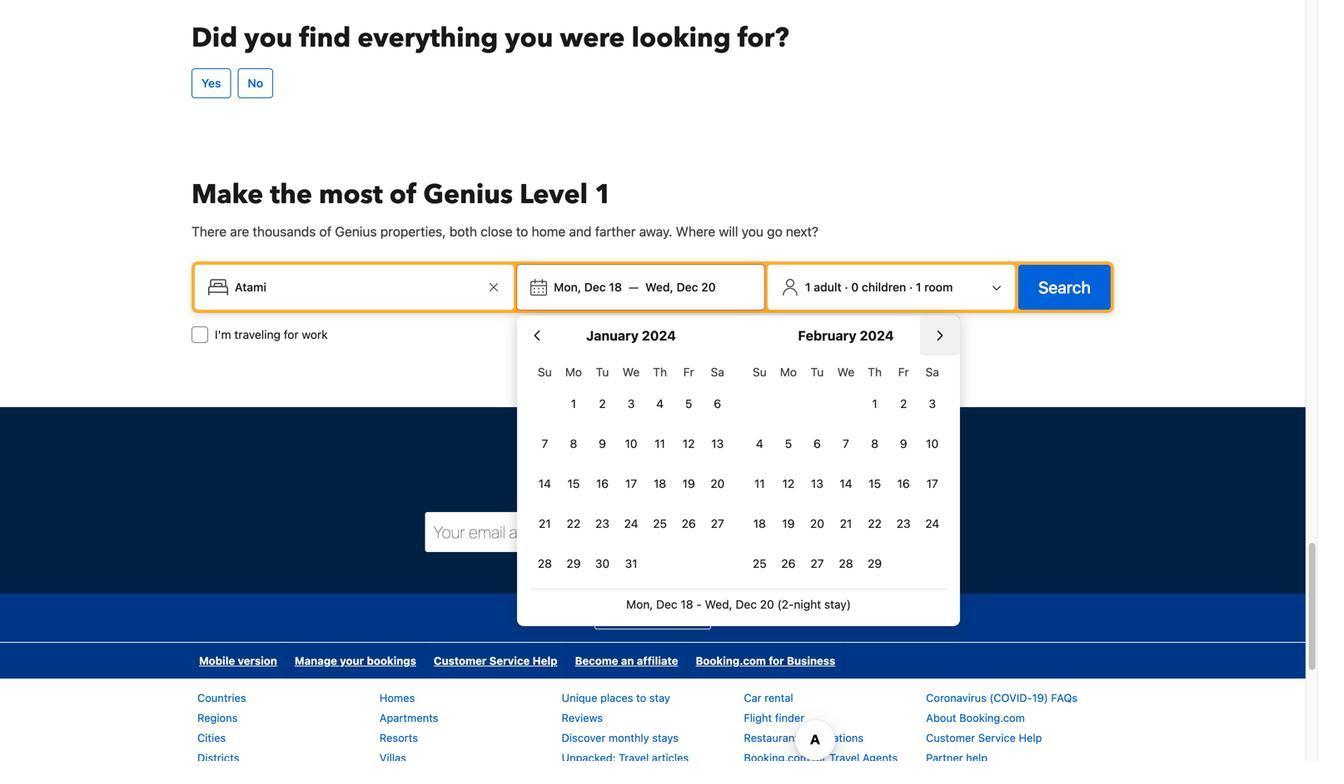 Task type: describe. For each thing, give the bounding box(es) containing it.
booking.com inside navigation
[[696, 655, 766, 667]]

subscribe
[[773, 522, 846, 542]]

manage your bookings link
[[287, 643, 425, 679]]

19 for 19 february 2024 option
[[783, 517, 795, 531]]

0 vertical spatial for
[[284, 328, 299, 341]]

tu for february
[[811, 365, 824, 379]]

0 vertical spatial the
[[270, 176, 312, 213]]

properties,
[[381, 224, 446, 239]]

0
[[852, 280, 859, 294]]

cities
[[197, 732, 226, 744]]

wed, for —
[[646, 280, 674, 294]]

genius for level
[[424, 176, 513, 213]]

where
[[676, 224, 716, 239]]

27 for 27 february 2024 checkbox
[[811, 557, 824, 571]]

th for february 2024
[[868, 365, 882, 379]]

affiliate
[[637, 655, 679, 667]]

february
[[799, 328, 857, 344]]

unique
[[562, 692, 598, 704]]

grid for february
[[746, 356, 947, 582]]

17 February 2024 checkbox
[[918, 466, 947, 502]]

21 January 2024 checkbox
[[531, 506, 560, 542]]

1 left adult
[[806, 280, 811, 294]]

you left go
[[742, 224, 764, 239]]

will
[[719, 224, 739, 239]]

send
[[626, 478, 656, 494]]

grid for january
[[531, 356, 732, 582]]

homes
[[380, 692, 415, 704]]

4 February 2024 checkbox
[[746, 426, 774, 462]]

unique places to stay reviews discover monthly stays
[[562, 692, 679, 744]]

fr for february 2024
[[899, 365, 910, 379]]

next?
[[786, 224, 819, 239]]

6 February 2024 checkbox
[[803, 426, 832, 462]]

homes link
[[380, 692, 415, 704]]

your for list
[[629, 612, 652, 624]]

mobile version
[[199, 655, 277, 667]]

manage
[[295, 655, 337, 667]]

3 January 2024 checkbox
[[617, 386, 646, 422]]

9 for 9 option
[[900, 437, 908, 451]]

13 January 2024 checkbox
[[704, 426, 732, 462]]

mobile version link
[[191, 643, 286, 679]]

25 February 2024 checkbox
[[746, 546, 774, 582]]

6 January 2024 checkbox
[[704, 386, 732, 422]]

14 for 14 checkbox
[[840, 477, 853, 491]]

list
[[608, 612, 626, 624]]

25 for 25 january 2024 checkbox
[[653, 517, 667, 531]]

save time, save money! footer
[[0, 406, 1306, 761]]

2024 for february 2024
[[860, 328, 894, 344]]

become an affiliate
[[575, 655, 679, 667]]

mon, dec 18 — wed, dec 20
[[554, 280, 716, 294]]

customer inside "coronavirus (covid-19) faqs about booking.com customer service help"
[[927, 732, 976, 744]]

looking
[[632, 20, 731, 56]]

19 for 19 january 2024 option
[[683, 477, 695, 491]]

Where are you going? field
[[228, 272, 484, 302]]

navigation inside save time, save money! footer
[[191, 643, 845, 679]]

29 January 2024 checkbox
[[560, 546, 588, 582]]

1 adult · 0 children · 1 room
[[806, 280, 953, 294]]

23 for 23 january 2024 checkbox
[[596, 517, 610, 531]]

0 horizontal spatial service
[[490, 655, 530, 667]]

10 February 2024 checkbox
[[918, 426, 947, 462]]

8 for the 8 checkbox
[[570, 437, 578, 451]]

(2-
[[778, 598, 794, 611]]

1 and from the top
[[569, 224, 592, 239]]

24 January 2024 checkbox
[[617, 506, 646, 542]]

stays
[[653, 732, 679, 744]]

customer service help link for manage your bookings
[[426, 643, 566, 679]]

booking.com for business
[[696, 655, 836, 667]]

car rental flight finder restaurant reservations
[[744, 692, 864, 744]]

money!
[[691, 449, 760, 476]]

7 January 2024 checkbox
[[531, 426, 560, 462]]

genius for properties,
[[335, 224, 377, 239]]

level
[[520, 176, 588, 213]]

most
[[319, 176, 383, 213]]

15 for the 15 february 2024 option
[[869, 477, 881, 491]]

booking.com for business link
[[688, 643, 844, 679]]

coronavirus (covid-19) faqs link
[[927, 692, 1078, 704]]

up
[[551, 478, 566, 494]]

unique places to stay link
[[562, 692, 671, 704]]

6 for '6' option
[[814, 437, 821, 451]]

24 February 2024 checkbox
[[918, 506, 947, 542]]

yes button
[[192, 68, 231, 98]]

work
[[302, 328, 328, 341]]

business
[[787, 655, 836, 667]]

time,
[[595, 449, 640, 476]]

discover
[[562, 732, 606, 744]]

regions
[[197, 712, 238, 724]]

8 for 8 february 2024 option
[[872, 437, 879, 451]]

11 January 2024 checkbox
[[646, 426, 675, 462]]

cities link
[[197, 732, 226, 744]]

there
[[192, 224, 227, 239]]

11 for 11 checkbox
[[755, 477, 765, 491]]

go
[[767, 224, 783, 239]]

29 for 29 option
[[567, 557, 581, 571]]

0 vertical spatial help
[[533, 655, 558, 667]]

property
[[655, 612, 698, 624]]

apartments link
[[380, 712, 439, 724]]

you left were
[[505, 20, 554, 56]]

23 February 2024 checkbox
[[890, 506, 918, 542]]

yes
[[202, 76, 221, 90]]

20 January 2024 checkbox
[[704, 466, 732, 502]]

traveling
[[234, 328, 281, 341]]

for?
[[738, 20, 790, 56]]

reviews
[[562, 712, 603, 724]]

12 for 12 checkbox
[[683, 437, 695, 451]]

5 February 2024 checkbox
[[774, 426, 803, 462]]

15 for 15 january 2024 checkbox
[[568, 477, 580, 491]]

find
[[299, 20, 351, 56]]

january 2024
[[587, 328, 676, 344]]

17 January 2024 checkbox
[[617, 466, 646, 502]]

13 for 13 february 2024 option
[[811, 477, 824, 491]]

21 for 21 option
[[539, 517, 551, 531]]

your for manage
[[340, 655, 364, 667]]

1 up farther
[[595, 176, 612, 213]]

both
[[450, 224, 477, 239]]

deals
[[712, 478, 745, 494]]

14 January 2024 checkbox
[[531, 466, 560, 502]]

search button
[[1019, 265, 1111, 310]]

2024 for january 2024
[[642, 328, 676, 344]]

and inside save time, save money! sign up and we'll send the best deals to you
[[570, 478, 592, 494]]

22 January 2024 checkbox
[[560, 506, 588, 542]]

0 vertical spatial to
[[516, 224, 528, 239]]

wed, dec 20 button
[[639, 272, 723, 302]]

5 January 2024 checkbox
[[675, 386, 704, 422]]

mon, dec 18 - wed, dec 20 (2-night stay)
[[627, 598, 851, 611]]

24 for 24 february 2024 checkbox
[[926, 517, 940, 531]]

4 for 4 option
[[657, 397, 664, 411]]

26 January 2024 checkbox
[[675, 506, 704, 542]]

of for most
[[390, 176, 417, 213]]

25 for 25 option
[[753, 557, 767, 571]]

flight
[[744, 712, 772, 724]]

restaurant reservations link
[[744, 732, 864, 744]]

become an affiliate link
[[567, 643, 687, 679]]

mo for february
[[780, 365, 797, 379]]

28 for 28 january 2024 "option"
[[538, 557, 552, 571]]

are
[[230, 224, 249, 239]]

18 left —
[[609, 280, 622, 294]]

car rental link
[[744, 692, 794, 704]]

did you find everything you were looking for?
[[192, 20, 790, 56]]

th for january 2024
[[653, 365, 667, 379]]

children
[[862, 280, 907, 294]]

countries
[[197, 692, 246, 704]]

save
[[547, 449, 590, 476]]

rental
[[765, 692, 794, 704]]

countries link
[[197, 692, 246, 704]]

18 inside checkbox
[[654, 477, 667, 491]]

14 for 14 january 2024 checkbox
[[539, 477, 551, 491]]

8 February 2024 checkbox
[[861, 426, 890, 462]]

room
[[925, 280, 953, 294]]

16 February 2024 checkbox
[[890, 466, 918, 502]]

you inside save time, save money! sign up and we'll send the best deals to you
[[764, 478, 786, 494]]

service inside "coronavirus (covid-19) faqs about booking.com customer service help"
[[979, 732, 1016, 744]]

tu for january
[[596, 365, 609, 379]]

countries regions cities
[[197, 692, 246, 744]]

(covid-
[[990, 692, 1033, 704]]

1 · from the left
[[845, 280, 849, 294]]

apartments
[[380, 712, 439, 724]]

car
[[744, 692, 762, 704]]

mo for january
[[566, 365, 582, 379]]

reviews link
[[562, 712, 603, 724]]

make
[[192, 176, 263, 213]]

i'm traveling for work
[[215, 328, 328, 341]]

28 January 2024 checkbox
[[531, 546, 560, 582]]

27 for 27 january 2024 checkbox
[[711, 517, 725, 531]]

coronavirus (covid-19) faqs about booking.com customer service help
[[927, 692, 1078, 744]]

to inside unique places to stay reviews discover monthly stays
[[637, 692, 647, 704]]

20 down "where"
[[702, 280, 716, 294]]

2 January 2024 checkbox
[[588, 386, 617, 422]]

away.
[[640, 224, 673, 239]]

help inside "coronavirus (covid-19) faqs about booking.com customer service help"
[[1019, 732, 1043, 744]]



Task type: locate. For each thing, give the bounding box(es) containing it.
1 horizontal spatial we
[[838, 365, 855, 379]]

9 January 2024 checkbox
[[588, 426, 617, 462]]

1 horizontal spatial su
[[753, 365, 767, 379]]

0 horizontal spatial 7
[[542, 437, 548, 451]]

5 right 4 february 2024 option
[[785, 437, 792, 451]]

search
[[1039, 277, 1091, 297]]

21 left 22 january 2024 'option'
[[539, 517, 551, 531]]

0 horizontal spatial ·
[[845, 280, 849, 294]]

sa up 3 february 2024 option
[[926, 365, 940, 379]]

0 horizontal spatial customer service help link
[[426, 643, 566, 679]]

15 right "up"
[[568, 477, 580, 491]]

1 horizontal spatial 5
[[785, 437, 792, 451]]

of up properties,
[[390, 176, 417, 213]]

1 horizontal spatial of
[[390, 176, 417, 213]]

5 for 5 february 2024 checkbox
[[785, 437, 792, 451]]

2 22 from the left
[[868, 517, 882, 531]]

15 right 14 checkbox
[[869, 477, 881, 491]]

1 January 2024 checkbox
[[560, 386, 588, 422]]

0 horizontal spatial 12
[[683, 437, 695, 451]]

i'm
[[215, 328, 231, 341]]

1 horizontal spatial grid
[[746, 356, 947, 582]]

0 horizontal spatial genius
[[335, 224, 377, 239]]

2 grid from the left
[[746, 356, 947, 582]]

1 vertical spatial wed,
[[705, 598, 733, 611]]

regions link
[[197, 712, 238, 724]]

1 horizontal spatial th
[[868, 365, 882, 379]]

resorts link
[[380, 732, 418, 744]]

1 vertical spatial 6
[[814, 437, 821, 451]]

13 right 12 option at the bottom right of page
[[811, 477, 824, 491]]

0 vertical spatial service
[[490, 655, 530, 667]]

15 inside 15 january 2024 checkbox
[[568, 477, 580, 491]]

for inside navigation
[[769, 655, 785, 667]]

0 horizontal spatial 13
[[712, 437, 724, 451]]

flight finder link
[[744, 712, 805, 724]]

to left "stay"
[[637, 692, 647, 704]]

8 January 2024 checkbox
[[560, 426, 588, 462]]

16 for 16 february 2024 option
[[898, 477, 910, 491]]

20
[[702, 280, 716, 294], [711, 477, 725, 491], [811, 517, 825, 531], [760, 598, 775, 611]]

6 right '5 january 2024' option
[[714, 397, 722, 411]]

0 horizontal spatial 21
[[539, 517, 551, 531]]

2 7 from the left
[[843, 437, 850, 451]]

4 January 2024 checkbox
[[646, 386, 675, 422]]

26 right 25 option
[[782, 557, 796, 571]]

22 inside option
[[868, 517, 882, 531]]

10 for 10 option
[[927, 437, 939, 451]]

the
[[270, 176, 312, 213], [659, 478, 679, 494]]

th up 1 option on the right of the page
[[868, 365, 882, 379]]

1 we from the left
[[623, 365, 640, 379]]

1 horizontal spatial 27
[[811, 557, 824, 571]]

1 horizontal spatial mon,
[[627, 598, 653, 611]]

th up 4 option
[[653, 365, 667, 379]]

2 inside "option"
[[599, 397, 606, 411]]

2 th from the left
[[868, 365, 882, 379]]

26 for the "26 january 2024" option
[[682, 517, 696, 531]]

3 right 2 checkbox
[[929, 397, 936, 411]]

1 vertical spatial genius
[[335, 224, 377, 239]]

3 right 2 "option"
[[628, 397, 635, 411]]

10
[[625, 437, 638, 451], [927, 437, 939, 451]]

26 inside checkbox
[[782, 557, 796, 571]]

2 sa from the left
[[926, 365, 940, 379]]

8 inside option
[[872, 437, 879, 451]]

0 horizontal spatial 29
[[567, 557, 581, 571]]

we'll
[[596, 478, 623, 494]]

1 horizontal spatial 24
[[926, 517, 940, 531]]

0 horizontal spatial 2024
[[642, 328, 676, 344]]

to right close
[[516, 224, 528, 239]]

14 inside checkbox
[[539, 477, 551, 491]]

tu
[[596, 365, 609, 379], [811, 365, 824, 379]]

22 left "23 february 2024" option
[[868, 517, 882, 531]]

0 vertical spatial 5
[[686, 397, 693, 411]]

6 right 5 february 2024 checkbox
[[814, 437, 821, 451]]

mo
[[566, 365, 582, 379], [780, 365, 797, 379]]

we for february
[[838, 365, 855, 379]]

9 for 9 option
[[599, 437, 606, 451]]

17 inside 'option'
[[927, 477, 939, 491]]

1 sa from the left
[[711, 365, 725, 379]]

1 21 from the left
[[539, 517, 551, 531]]

0 horizontal spatial grid
[[531, 356, 732, 582]]

0 vertical spatial booking.com
[[696, 655, 766, 667]]

1 left 2 checkbox
[[873, 397, 878, 411]]

2 fr from the left
[[899, 365, 910, 379]]

0 vertical spatial and
[[569, 224, 592, 239]]

21 right 20 option
[[840, 517, 853, 531]]

your inside list your property link
[[629, 612, 652, 624]]

2024
[[642, 328, 676, 344], [860, 328, 894, 344]]

30 January 2024 checkbox
[[588, 546, 617, 582]]

20 right best
[[711, 477, 725, 491]]

22
[[567, 517, 581, 531], [868, 517, 882, 531]]

31
[[625, 557, 638, 571]]

home
[[532, 224, 566, 239]]

customer service help
[[434, 655, 558, 667]]

17 for 17 january 2024 checkbox
[[626, 477, 637, 491]]

4 for 4 february 2024 option
[[756, 437, 764, 451]]

19 January 2024 checkbox
[[675, 466, 704, 502]]

1 su from the left
[[538, 365, 552, 379]]

1 horizontal spatial 28
[[839, 557, 854, 571]]

19 inside option
[[683, 477, 695, 491]]

25 right 24 january 2024 checkbox
[[653, 517, 667, 531]]

tu up 2 "option"
[[596, 365, 609, 379]]

19 February 2024 checkbox
[[774, 506, 803, 542]]

discover monthly stays link
[[562, 732, 679, 744]]

1 horizontal spatial 25
[[753, 557, 767, 571]]

did
[[192, 20, 238, 56]]

1 mo from the left
[[566, 365, 582, 379]]

customer service help link for about booking.com
[[927, 732, 1043, 744]]

1 left room
[[916, 280, 922, 294]]

list your property link
[[595, 606, 711, 630]]

1 vertical spatial help
[[1019, 732, 1043, 744]]

29 inside 'checkbox'
[[868, 557, 882, 571]]

1 horizontal spatial 12
[[783, 477, 795, 491]]

1 28 from the left
[[538, 557, 552, 571]]

1 22 from the left
[[567, 517, 581, 531]]

help left become
[[533, 655, 558, 667]]

1 horizontal spatial sa
[[926, 365, 940, 379]]

2 10 from the left
[[927, 437, 939, 451]]

20 right 19 february 2024 option
[[811, 517, 825, 531]]

Your email address email field
[[425, 512, 738, 552]]

1 horizontal spatial 19
[[783, 517, 795, 531]]

1 14 from the left
[[539, 477, 551, 491]]

su for february
[[753, 365, 767, 379]]

night
[[794, 598, 822, 611]]

1 horizontal spatial 9
[[900, 437, 908, 451]]

1 grid from the left
[[531, 356, 732, 582]]

genius up both
[[424, 176, 513, 213]]

0 vertical spatial 11
[[655, 437, 666, 451]]

19)
[[1033, 692, 1049, 704]]

we up 3 january 2024 checkbox at bottom left
[[623, 365, 640, 379]]

1 24 from the left
[[624, 517, 639, 531]]

13 inside checkbox
[[712, 437, 724, 451]]

mon, down home
[[554, 280, 582, 294]]

0 horizontal spatial your
[[340, 655, 364, 667]]

bookings
[[367, 655, 417, 667]]

1 horizontal spatial 22
[[868, 517, 882, 531]]

1 vertical spatial service
[[979, 732, 1016, 744]]

16 inside option
[[898, 477, 910, 491]]

9 right the 8 checkbox
[[599, 437, 606, 451]]

0 horizontal spatial sa
[[711, 365, 725, 379]]

3 inside 3 february 2024 option
[[929, 397, 936, 411]]

wed, right -
[[705, 598, 733, 611]]

16 inside checkbox
[[596, 477, 609, 491]]

18 February 2024 checkbox
[[746, 506, 774, 542]]

2 23 from the left
[[897, 517, 911, 531]]

4 right 3 january 2024 checkbox at bottom left
[[657, 397, 664, 411]]

tu down february at the top
[[811, 365, 824, 379]]

20 left the (2-
[[760, 598, 775, 611]]

faqs
[[1052, 692, 1078, 704]]

22 for 22 option
[[868, 517, 882, 531]]

14 inside checkbox
[[840, 477, 853, 491]]

1 vertical spatial 13
[[811, 477, 824, 491]]

26 right 25 january 2024 checkbox
[[682, 517, 696, 531]]

dec up property
[[657, 598, 678, 611]]

you up 19 february 2024 option
[[764, 478, 786, 494]]

navigation
[[191, 643, 845, 679]]

1 horizontal spatial to
[[637, 692, 647, 704]]

21 inside checkbox
[[840, 517, 853, 531]]

1 vertical spatial customer
[[927, 732, 976, 744]]

0 horizontal spatial mon,
[[554, 280, 582, 294]]

1 vertical spatial 11
[[755, 477, 765, 491]]

23 right 22 option
[[897, 517, 911, 531]]

-
[[697, 598, 702, 611]]

0 horizontal spatial 10
[[625, 437, 638, 451]]

18 left -
[[681, 598, 694, 611]]

26 February 2024 checkbox
[[774, 546, 803, 582]]

8 right 7 february 2024 option
[[872, 437, 879, 451]]

20 inside checkbox
[[711, 477, 725, 491]]

21 inside option
[[539, 517, 551, 531]]

10 inside option
[[927, 437, 939, 451]]

coronavirus
[[927, 692, 987, 704]]

thousands
[[253, 224, 316, 239]]

2 · from the left
[[910, 280, 913, 294]]

2 14 from the left
[[840, 477, 853, 491]]

sign
[[521, 478, 547, 494]]

1 fr from the left
[[684, 365, 695, 379]]

0 horizontal spatial tu
[[596, 365, 609, 379]]

12 left 13 february 2024 option
[[783, 477, 795, 491]]

26 for 26 checkbox
[[782, 557, 796, 571]]

january
[[587, 328, 639, 344]]

your inside manage your bookings link
[[340, 655, 364, 667]]

1 horizontal spatial 7
[[843, 437, 850, 451]]

and right "up"
[[570, 478, 592, 494]]

february 2024
[[799, 328, 894, 344]]

2 su from the left
[[753, 365, 767, 379]]

· right the children
[[910, 280, 913, 294]]

to
[[516, 224, 528, 239], [748, 478, 760, 494], [637, 692, 647, 704]]

0 vertical spatial 6
[[714, 397, 722, 411]]

7 left the 8 checkbox
[[542, 437, 548, 451]]

0 horizontal spatial 4
[[657, 397, 664, 411]]

11 February 2024 checkbox
[[746, 466, 774, 502]]

1 horizontal spatial 17
[[927, 477, 939, 491]]

28 right 27 february 2024 checkbox
[[839, 557, 854, 571]]

1 15 from the left
[[568, 477, 580, 491]]

0 vertical spatial customer service help link
[[426, 643, 566, 679]]

to right deals
[[748, 478, 760, 494]]

5 for '5 january 2024' option
[[686, 397, 693, 411]]

22 for 22 january 2024 'option'
[[567, 517, 581, 531]]

29 for 29 'checkbox'
[[868, 557, 882, 571]]

0 horizontal spatial 5
[[686, 397, 693, 411]]

1 7 from the left
[[542, 437, 548, 451]]

2 28 from the left
[[839, 557, 854, 571]]

1 horizontal spatial 4
[[756, 437, 764, 451]]

save
[[645, 449, 686, 476]]

27 February 2024 checkbox
[[803, 546, 832, 582]]

resorts
[[380, 732, 418, 744]]

15 January 2024 checkbox
[[560, 466, 588, 502]]

30
[[596, 557, 610, 571]]

booking.com inside "coronavirus (covid-19) faqs about booking.com customer service help"
[[960, 712, 1025, 724]]

customer down the "about"
[[927, 732, 976, 744]]

of for thousands
[[320, 224, 332, 239]]

16 down the time,
[[596, 477, 609, 491]]

1 horizontal spatial for
[[769, 655, 785, 667]]

10 for 10 checkbox
[[625, 437, 638, 451]]

sa for january 2024
[[711, 365, 725, 379]]

su
[[538, 365, 552, 379], [753, 365, 767, 379]]

2 for january 2024
[[599, 397, 606, 411]]

mo up 5 february 2024 checkbox
[[780, 365, 797, 379]]

24 for 24 january 2024 checkbox
[[624, 517, 639, 531]]

4 left 5 february 2024 checkbox
[[756, 437, 764, 451]]

1 February 2024 checkbox
[[861, 386, 890, 422]]

1 horizontal spatial 29
[[868, 557, 882, 571]]

1 horizontal spatial 13
[[811, 477, 824, 491]]

of
[[390, 176, 417, 213], [320, 224, 332, 239]]

9 inside option
[[599, 437, 606, 451]]

28 for 28 checkbox
[[839, 557, 854, 571]]

stay
[[650, 692, 671, 704]]

25 January 2024 checkbox
[[646, 506, 675, 542]]

0 horizontal spatial 26
[[682, 517, 696, 531]]

2 21 from the left
[[840, 517, 853, 531]]

the inside save time, save money! sign up and we'll send the best deals to you
[[659, 478, 679, 494]]

13 for '13 january 2024' checkbox
[[712, 437, 724, 451]]

2 February 2024 checkbox
[[890, 386, 918, 422]]

3 for february 2024
[[929, 397, 936, 411]]

the down save
[[659, 478, 679, 494]]

25 inside checkbox
[[653, 517, 667, 531]]

·
[[845, 280, 849, 294], [910, 280, 913, 294]]

28 inside "option"
[[538, 557, 552, 571]]

and right home
[[569, 224, 592, 239]]

13 inside option
[[811, 477, 824, 491]]

1 3 from the left
[[628, 397, 635, 411]]

1 vertical spatial customer service help link
[[927, 732, 1043, 744]]

1 vertical spatial and
[[570, 478, 592, 494]]

0 vertical spatial wed,
[[646, 280, 674, 294]]

19 inside option
[[783, 517, 795, 531]]

16
[[596, 477, 609, 491], [898, 477, 910, 491]]

14 February 2024 checkbox
[[832, 466, 861, 502]]

1 horizontal spatial service
[[979, 732, 1016, 744]]

11 left 12 option at the bottom right of page
[[755, 477, 765, 491]]

dec left the (2-
[[736, 598, 757, 611]]

18 left 19 february 2024 option
[[754, 517, 766, 531]]

1 10 from the left
[[625, 437, 638, 451]]

2 inside checkbox
[[901, 397, 908, 411]]

3 for january 2024
[[628, 397, 635, 411]]

1 2024 from the left
[[642, 328, 676, 344]]

1 horizontal spatial booking.com
[[960, 712, 1025, 724]]

1 th from the left
[[653, 365, 667, 379]]

mon, for mon, dec 18 — wed, dec 20
[[554, 280, 582, 294]]

11 inside checkbox
[[755, 477, 765, 491]]

we down february 2024
[[838, 365, 855, 379]]

0 horizontal spatial 6
[[714, 397, 722, 411]]

finder
[[775, 712, 805, 724]]

dec right —
[[677, 280, 699, 294]]

3 February 2024 checkbox
[[918, 386, 947, 422]]

20 inside option
[[811, 517, 825, 531]]

0 horizontal spatial 8
[[570, 437, 578, 451]]

12 January 2024 checkbox
[[675, 426, 704, 462]]

0 vertical spatial your
[[629, 612, 652, 624]]

10 inside checkbox
[[625, 437, 638, 451]]

genius down most
[[335, 224, 377, 239]]

1 2 from the left
[[599, 397, 606, 411]]

farther
[[595, 224, 636, 239]]

dec left —
[[585, 280, 606, 294]]

5 right 4 option
[[686, 397, 693, 411]]

1 29 from the left
[[567, 557, 581, 571]]

29 inside option
[[567, 557, 581, 571]]

6 for the 6 january 2024 checkbox
[[714, 397, 722, 411]]

1 8 from the left
[[570, 437, 578, 451]]

0 horizontal spatial we
[[623, 365, 640, 379]]

booking.com up car
[[696, 655, 766, 667]]

2 3 from the left
[[929, 397, 936, 411]]

grid
[[531, 356, 732, 582], [746, 356, 947, 582]]

we for january
[[623, 365, 640, 379]]

27 January 2024 checkbox
[[704, 506, 732, 542]]

7 inside checkbox
[[542, 437, 548, 451]]

8 inside checkbox
[[570, 437, 578, 451]]

12 inside checkbox
[[683, 437, 695, 451]]

0 vertical spatial 26
[[682, 517, 696, 531]]

23 for "23 february 2024" option
[[897, 517, 911, 531]]

customer right bookings
[[434, 655, 487, 667]]

2 2 from the left
[[901, 397, 908, 411]]

18 inside checkbox
[[754, 517, 766, 531]]

22 right 21 option
[[567, 517, 581, 531]]

to inside save time, save money! sign up and we'll send the best deals to you
[[748, 478, 760, 494]]

14 left 15 january 2024 checkbox
[[539, 477, 551, 491]]

1 horizontal spatial genius
[[424, 176, 513, 213]]

help down 19)
[[1019, 732, 1043, 744]]

7 February 2024 checkbox
[[832, 426, 861, 462]]

0 horizontal spatial 3
[[628, 397, 635, 411]]

9
[[599, 437, 606, 451], [900, 437, 908, 451]]

fr up 2 checkbox
[[899, 365, 910, 379]]

25 inside option
[[753, 557, 767, 571]]

8
[[570, 437, 578, 451], [872, 437, 879, 451]]

23 inside option
[[897, 517, 911, 531]]

17 inside checkbox
[[626, 477, 637, 491]]

7 left 8 february 2024 option
[[843, 437, 850, 451]]

1 16 from the left
[[596, 477, 609, 491]]

1 9 from the left
[[599, 437, 606, 451]]

were
[[560, 20, 625, 56]]

0 horizontal spatial 23
[[596, 517, 610, 531]]

2 mo from the left
[[780, 365, 797, 379]]

26
[[682, 517, 696, 531], [782, 557, 796, 571]]

0 horizontal spatial customer
[[434, 655, 487, 667]]

1 vertical spatial 12
[[783, 477, 795, 491]]

1 17 from the left
[[626, 477, 637, 491]]

0 horizontal spatial su
[[538, 365, 552, 379]]

1 vertical spatial 4
[[756, 437, 764, 451]]

0 horizontal spatial 19
[[683, 477, 695, 491]]

23 inside checkbox
[[596, 517, 610, 531]]

dec
[[585, 280, 606, 294], [677, 280, 699, 294], [657, 598, 678, 611], [736, 598, 757, 611]]

4
[[657, 397, 664, 411], [756, 437, 764, 451]]

of right thousands at the left top
[[320, 224, 332, 239]]

28 left 29 option
[[538, 557, 552, 571]]

26 inside option
[[682, 517, 696, 531]]

11
[[655, 437, 666, 451], [755, 477, 765, 491]]

24 right 23 january 2024 checkbox
[[624, 517, 639, 531]]

about
[[927, 712, 957, 724]]

· left 0 on the right of page
[[845, 280, 849, 294]]

sa for february 2024
[[926, 365, 940, 379]]

reservations
[[802, 732, 864, 744]]

0 horizontal spatial 25
[[653, 517, 667, 531]]

0 horizontal spatial 28
[[538, 557, 552, 571]]

18 January 2024 checkbox
[[646, 466, 675, 502]]

15 inside the 15 february 2024 option
[[869, 477, 881, 491]]

customer inside customer service help link
[[434, 655, 487, 667]]

5 inside checkbox
[[785, 437, 792, 451]]

28 February 2024 checkbox
[[832, 546, 861, 582]]

2 17 from the left
[[927, 477, 939, 491]]

service
[[490, 655, 530, 667], [979, 732, 1016, 744]]

17 for 17 february 2024 'option' on the bottom of page
[[927, 477, 939, 491]]

0 vertical spatial 4
[[657, 397, 664, 411]]

1 vertical spatial 26
[[782, 557, 796, 571]]

16 January 2024 checkbox
[[588, 466, 617, 502]]

2024 right january
[[642, 328, 676, 344]]

27
[[711, 517, 725, 531], [811, 557, 824, 571]]

mon, dec 18 button
[[547, 272, 629, 302]]

1 tu from the left
[[596, 365, 609, 379]]

1 horizontal spatial 21
[[840, 517, 853, 531]]

2 and from the top
[[570, 478, 592, 494]]

2 24 from the left
[[926, 517, 940, 531]]

1 vertical spatial booking.com
[[960, 712, 1025, 724]]

0 horizontal spatial of
[[320, 224, 332, 239]]

27 right the "26 january 2024" option
[[711, 517, 725, 531]]

22 February 2024 checkbox
[[861, 506, 890, 542]]

0 vertical spatial customer
[[434, 655, 487, 667]]

everything
[[358, 20, 499, 56]]

1 23 from the left
[[596, 517, 610, 531]]

mo up 1 option
[[566, 365, 582, 379]]

2 15 from the left
[[869, 477, 881, 491]]

31 January 2024 checkbox
[[617, 546, 646, 582]]

0 vertical spatial of
[[390, 176, 417, 213]]

12 February 2024 checkbox
[[774, 466, 803, 502]]

15 February 2024 checkbox
[[861, 466, 890, 502]]

no button
[[238, 68, 273, 98]]

there are thousands of genius properties, both close to home and farther away. where will you go next?
[[192, 224, 819, 239]]

5 inside option
[[686, 397, 693, 411]]

21 for 21 february 2024 checkbox on the bottom of page
[[840, 517, 853, 531]]

2 8 from the left
[[872, 437, 879, 451]]

29 February 2024 checkbox
[[861, 546, 890, 582]]

we
[[623, 365, 640, 379], [838, 365, 855, 379]]

1 adult · 0 children · 1 room button
[[775, 271, 1009, 303]]

you up "no"
[[244, 20, 293, 56]]

1 horizontal spatial 8
[[872, 437, 879, 451]]

1 left 2 "option"
[[571, 397, 577, 411]]

1 horizontal spatial 16
[[898, 477, 910, 491]]

stay)
[[825, 598, 851, 611]]

0 horizontal spatial the
[[270, 176, 312, 213]]

3 inside 3 january 2024 checkbox
[[628, 397, 635, 411]]

0 vertical spatial 27
[[711, 517, 725, 531]]

for left the "business"
[[769, 655, 785, 667]]

10 January 2024 checkbox
[[617, 426, 646, 462]]

21 February 2024 checkbox
[[832, 506, 861, 542]]

13 February 2024 checkbox
[[803, 466, 832, 502]]

0 vertical spatial 25
[[653, 517, 667, 531]]

you
[[244, 20, 293, 56], [505, 20, 554, 56], [742, 224, 764, 239], [764, 478, 786, 494]]

places
[[601, 692, 634, 704]]

save time, save money! sign up and we'll send the best deals to you
[[521, 449, 786, 494]]

7 inside option
[[843, 437, 850, 451]]

navigation containing mobile version
[[191, 643, 845, 679]]

2024 down 1 adult · 0 children · 1 room
[[860, 328, 894, 344]]

19 right 18 checkbox
[[683, 477, 695, 491]]

wed, for -
[[705, 598, 733, 611]]

fr
[[684, 365, 695, 379], [899, 365, 910, 379]]

customer service help link
[[426, 643, 566, 679], [927, 732, 1043, 744]]

1 vertical spatial your
[[340, 655, 364, 667]]

1 vertical spatial 27
[[811, 557, 824, 571]]

2 9 from the left
[[900, 437, 908, 451]]

and
[[569, 224, 592, 239], [570, 478, 592, 494]]

11 for 11 checkbox
[[655, 437, 666, 451]]

16 right the 15 february 2024 option
[[898, 477, 910, 491]]

su up 7 january 2024 checkbox
[[538, 365, 552, 379]]

22 inside 'option'
[[567, 517, 581, 531]]

mon, up list your property
[[627, 598, 653, 611]]

9 February 2024 checkbox
[[890, 426, 918, 462]]

20 February 2024 checkbox
[[803, 506, 832, 542]]

1 vertical spatial of
[[320, 224, 332, 239]]

11 inside checkbox
[[655, 437, 666, 451]]

manage your bookings
[[295, 655, 417, 667]]

2 right 1 option on the right of the page
[[901, 397, 908, 411]]

6 inside the 6 january 2024 checkbox
[[714, 397, 722, 411]]

2 vertical spatial to
[[637, 692, 647, 704]]

0 horizontal spatial for
[[284, 328, 299, 341]]

7 for 7 february 2024 option
[[843, 437, 850, 451]]

11 right 10 checkbox
[[655, 437, 666, 451]]

23 January 2024 checkbox
[[588, 506, 617, 542]]

1 horizontal spatial 10
[[927, 437, 939, 451]]

1 vertical spatial for
[[769, 655, 785, 667]]

12 right 11 checkbox
[[683, 437, 695, 451]]

su for january
[[538, 365, 552, 379]]

2 2024 from the left
[[860, 328, 894, 344]]

14
[[539, 477, 551, 491], [840, 477, 853, 491]]

best
[[682, 478, 709, 494]]

7 for 7 january 2024 checkbox
[[542, 437, 548, 451]]

6 inside '6' option
[[814, 437, 821, 451]]

the up thousands at the left top
[[270, 176, 312, 213]]

sa up the 6 january 2024 checkbox
[[711, 365, 725, 379]]

about booking.com link
[[927, 712, 1025, 724]]

1 horizontal spatial ·
[[910, 280, 913, 294]]

7
[[542, 437, 548, 451], [843, 437, 850, 451]]

24 right "23 february 2024" option
[[926, 517, 940, 531]]

2 29 from the left
[[868, 557, 882, 571]]

your right list in the left bottom of the page
[[629, 612, 652, 624]]

29 right 28 january 2024 "option"
[[567, 557, 581, 571]]

2 tu from the left
[[811, 365, 824, 379]]

become
[[575, 655, 619, 667]]

2 we from the left
[[838, 365, 855, 379]]

12 for 12 option at the bottom right of page
[[783, 477, 795, 491]]

mobile
[[199, 655, 235, 667]]

8 right 7 january 2024 checkbox
[[570, 437, 578, 451]]

9 right 8 february 2024 option
[[900, 437, 908, 451]]

2 right 1 option
[[599, 397, 606, 411]]

su up 4 february 2024 option
[[753, 365, 767, 379]]

1 horizontal spatial customer
[[927, 732, 976, 744]]

fr for january 2024
[[684, 365, 695, 379]]

29 right 28 checkbox
[[868, 557, 882, 571]]

2 for february 2024
[[901, 397, 908, 411]]

17 right we'll
[[626, 477, 637, 491]]

2 horizontal spatial to
[[748, 478, 760, 494]]

17 right 16 february 2024 option
[[927, 477, 939, 491]]

12 inside option
[[783, 477, 795, 491]]

16 for 16 january 2024 checkbox
[[596, 477, 609, 491]]

mon, for mon, dec 18 - wed, dec 20 (2-night stay)
[[627, 598, 653, 611]]

28 inside checkbox
[[839, 557, 854, 571]]

9 inside option
[[900, 437, 908, 451]]

2 16 from the left
[[898, 477, 910, 491]]

6
[[714, 397, 722, 411], [814, 437, 821, 451]]



Task type: vqa. For each thing, say whether or not it's contained in the screenshot.
Mar
no



